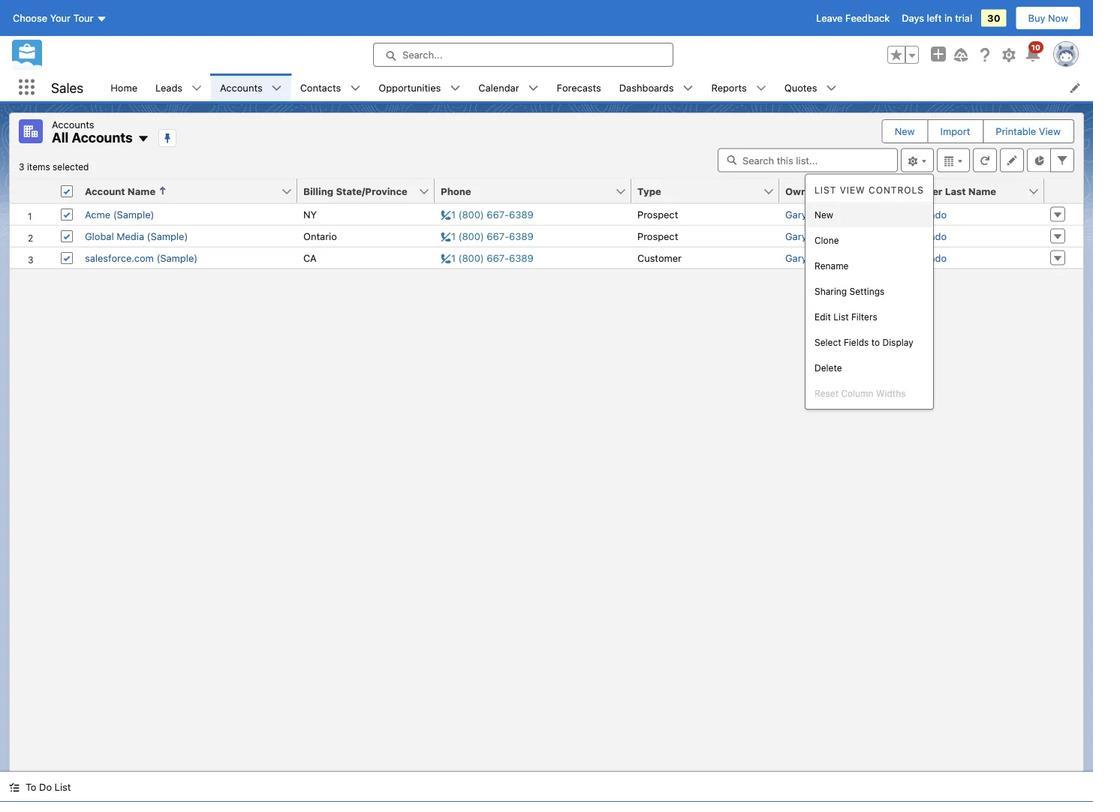 Task type: describe. For each thing, give the bounding box(es) containing it.
state/province
[[336, 185, 408, 197]]

import
[[941, 126, 970, 137]]

column
[[841, 388, 874, 399]]

2 click to dial disabled image from the top
[[441, 231, 534, 242]]

select fields to display link
[[806, 330, 933, 355]]

leave feedback
[[816, 12, 890, 24]]

delete link
[[806, 355, 933, 381]]

owner for owner last name
[[911, 185, 943, 197]]

reports link
[[702, 74, 756, 101]]

text default image for leads
[[192, 83, 202, 94]]

text default image for calendar
[[528, 83, 539, 94]]

owner last name
[[911, 185, 997, 197]]

billing
[[303, 185, 334, 197]]

all
[[52, 130, 69, 146]]

Search All Accounts list view. search field
[[718, 148, 898, 172]]

accounts link
[[211, 74, 272, 101]]

text default image for accounts
[[272, 83, 282, 94]]

fields
[[844, 337, 869, 348]]

text default image for quotes
[[826, 83, 837, 94]]

all accounts status
[[19, 162, 89, 172]]

all accounts grid
[[10, 179, 1084, 269]]

buy now button
[[1016, 6, 1081, 30]]

choose
[[13, 12, 47, 24]]

salesforce.com (sample) link
[[85, 252, 198, 264]]

edit
[[815, 312, 831, 322]]

do
[[39, 782, 52, 793]]

account name button
[[79, 179, 281, 203]]

owner first name element
[[779, 179, 914, 204]]

contacts list item
[[291, 74, 370, 101]]

dashboards
[[619, 82, 674, 93]]

accounts inside list item
[[220, 82, 263, 93]]

opportunities
[[379, 82, 441, 93]]

in
[[945, 12, 953, 24]]

new link
[[806, 202, 933, 228]]

gary link for customer
[[785, 252, 807, 264]]

opportunities link
[[370, 74, 450, 101]]

text default image for opportunities
[[450, 83, 461, 94]]

text default image for contacts
[[350, 83, 361, 94]]

(sample) for salesforce.com
[[157, 252, 198, 264]]

forecasts link
[[548, 74, 610, 101]]

billing state/province element
[[297, 179, 444, 204]]

sharing settings
[[815, 286, 885, 297]]

choose your tour
[[13, 12, 93, 24]]

view for list
[[840, 185, 866, 196]]

all accounts|accounts|list view element
[[9, 113, 1084, 773]]

selected
[[53, 162, 89, 172]]

action image
[[1045, 179, 1084, 203]]

sharing
[[815, 286, 847, 297]]

2 orlando from the top
[[911, 231, 947, 242]]

owner for owner first name
[[785, 185, 817, 197]]

now
[[1048, 12, 1069, 24]]

accounts image
[[19, 119, 43, 143]]

reset column widths
[[815, 388, 906, 399]]

leave
[[816, 12, 843, 24]]

leads
[[155, 82, 183, 93]]

widths
[[876, 388, 906, 399]]

salesforce.com (sample)
[[85, 252, 198, 264]]

printable view button
[[984, 120, 1073, 143]]

import button
[[929, 120, 982, 143]]

1 vertical spatial (sample)
[[147, 231, 188, 242]]

ontario
[[303, 231, 337, 242]]

buy
[[1028, 12, 1046, 24]]

sharing settings link
[[806, 279, 933, 304]]

owner last name button
[[905, 179, 1028, 203]]

1 vertical spatial list
[[834, 312, 849, 322]]

days
[[902, 12, 924, 24]]

gary for prospect
[[785, 209, 807, 220]]

new for new 'button'
[[895, 126, 915, 137]]

search... button
[[373, 43, 674, 67]]

global
[[85, 231, 114, 242]]

acme (sample) link
[[85, 209, 154, 220]]

items
[[27, 162, 50, 172]]

3 items selected
[[19, 162, 89, 172]]

rename link
[[806, 253, 933, 279]]

to
[[872, 337, 880, 348]]

trial
[[955, 12, 973, 24]]

sales
[[51, 79, 84, 96]]

settings
[[850, 286, 885, 297]]

media
[[117, 231, 144, 242]]

type
[[638, 185, 661, 197]]

select
[[815, 337, 841, 348]]

phone element
[[435, 179, 641, 204]]

list containing home
[[102, 74, 1093, 101]]

10 button
[[1024, 41, 1044, 64]]

list inside 'button'
[[55, 782, 71, 793]]

menu inside all accounts|accounts|list view element
[[806, 178, 933, 406]]

ny
[[303, 209, 317, 220]]

name inside account name button
[[128, 185, 156, 197]]

list view controls
[[815, 185, 924, 196]]

global media (sample) link
[[85, 231, 188, 242]]

none search field inside all accounts|accounts|list view element
[[718, 148, 898, 172]]

click to dial disabled image for prospect
[[441, 209, 534, 220]]

clone link
[[806, 228, 933, 253]]

leads list item
[[146, 74, 211, 101]]

gary link for prospect
[[785, 209, 807, 220]]

reports list item
[[702, 74, 776, 101]]



Task type: locate. For each thing, give the bounding box(es) containing it.
text default image inside accounts list item
[[272, 83, 282, 94]]

accounts down 'sales'
[[52, 119, 94, 130]]

2 vertical spatial (sample)
[[157, 252, 198, 264]]

owner first name button
[[779, 179, 888, 203]]

menu containing list view controls
[[806, 178, 933, 406]]

text default image inside quotes 'list item'
[[826, 83, 837, 94]]

menu
[[806, 178, 933, 406]]

text default image inside reports list item
[[756, 83, 767, 94]]

text default image inside all accounts|accounts|list view element
[[137, 133, 149, 145]]

orlando for customer
[[911, 252, 947, 264]]

2 vertical spatial list
[[55, 782, 71, 793]]

0 horizontal spatial view
[[840, 185, 866, 196]]

text default image right quotes
[[826, 83, 837, 94]]

accounts right all
[[72, 130, 133, 146]]

0 horizontal spatial owner
[[785, 185, 817, 197]]

0 horizontal spatial name
[[128, 185, 156, 197]]

calendar
[[479, 82, 519, 93]]

gary link down owner first name
[[785, 209, 807, 220]]

quotes link
[[776, 74, 826, 101]]

0 horizontal spatial new
[[815, 210, 834, 220]]

home link
[[102, 74, 146, 101]]

name
[[128, 185, 156, 197], [844, 185, 872, 197], [969, 185, 997, 197]]

gary link left rename
[[785, 252, 807, 264]]

1 horizontal spatial text default image
[[683, 83, 693, 94]]

display
[[883, 337, 914, 348]]

edit list filters
[[815, 312, 878, 322]]

item number image
[[10, 179, 55, 203]]

text default image for reports
[[756, 83, 767, 94]]

2 horizontal spatial name
[[969, 185, 997, 197]]

2 vertical spatial gary link
[[785, 252, 807, 264]]

0 vertical spatial new
[[895, 126, 915, 137]]

text default image left to
[[9, 783, 20, 793]]

text default image right all accounts
[[137, 133, 149, 145]]

view for printable
[[1039, 126, 1061, 137]]

2 owner from the left
[[911, 185, 943, 197]]

new left import button
[[895, 126, 915, 137]]

name right last
[[969, 185, 997, 197]]

3 gary from the top
[[785, 252, 807, 264]]

gary left clone
[[785, 231, 807, 242]]

forecasts
[[557, 82, 601, 93]]

gary link left clone
[[785, 231, 807, 242]]

2 gary from the top
[[785, 231, 807, 242]]

contacts link
[[291, 74, 350, 101]]

name for owner first name
[[844, 185, 872, 197]]

owner inside button
[[785, 185, 817, 197]]

owner left first
[[785, 185, 817, 197]]

10
[[1032, 43, 1041, 51]]

acme
[[85, 209, 110, 220]]

last
[[945, 185, 966, 197]]

new button
[[883, 120, 927, 143]]

1 vertical spatial orlando link
[[911, 231, 947, 242]]

orlando link for customer
[[911, 252, 947, 264]]

list right 'do'
[[55, 782, 71, 793]]

text default image inside calendar list item
[[528, 83, 539, 94]]

customer
[[638, 252, 682, 264]]

orlando
[[911, 209, 947, 220], [911, 231, 947, 242], [911, 252, 947, 264]]

2 gary link from the top
[[785, 231, 807, 242]]

text default image right reports at the right top
[[756, 83, 767, 94]]

gary for customer
[[785, 252, 807, 264]]

list
[[102, 74, 1093, 101]]

1 horizontal spatial new
[[895, 126, 915, 137]]

2 prospect from the top
[[638, 231, 678, 242]]

select fields to display
[[815, 337, 914, 348]]

text default image inside dashboards list item
[[683, 83, 693, 94]]

days left in trial
[[902, 12, 973, 24]]

gary left rename
[[785, 252, 807, 264]]

1 horizontal spatial name
[[844, 185, 872, 197]]

1 horizontal spatial owner
[[911, 185, 943, 197]]

1 owner from the left
[[785, 185, 817, 197]]

prospect down type
[[638, 209, 678, 220]]

name for owner last name
[[969, 185, 997, 197]]

tour
[[73, 12, 93, 24]]

text default image inside leads 'list item'
[[192, 83, 202, 94]]

text default image inside to do list 'button'
[[9, 783, 20, 793]]

feedback
[[846, 12, 890, 24]]

name inside owner last name 'button'
[[969, 185, 997, 197]]

salesforce.com
[[85, 252, 154, 264]]

2 vertical spatial gary
[[785, 252, 807, 264]]

reset
[[815, 388, 839, 399]]

phone
[[441, 185, 471, 197]]

text default image inside the opportunities list item
[[450, 83, 461, 94]]

text default image inside contacts list item
[[350, 83, 361, 94]]

phone button
[[435, 179, 615, 203]]

0 vertical spatial gary link
[[785, 209, 807, 220]]

global media (sample)
[[85, 231, 188, 242]]

0 vertical spatial orlando link
[[911, 209, 947, 220]]

0 vertical spatial orlando
[[911, 209, 947, 220]]

1 horizontal spatial view
[[1039, 126, 1061, 137]]

to do list button
[[0, 773, 80, 803]]

prospect up customer
[[638, 231, 678, 242]]

2 name from the left
[[844, 185, 872, 197]]

text default image right calendar
[[528, 83, 539, 94]]

list down search all accounts list view. 'search box'
[[815, 185, 837, 196]]

prospect
[[638, 209, 678, 220], [638, 231, 678, 242]]

delete
[[815, 363, 842, 373]]

calendar list item
[[470, 74, 548, 101]]

1 gary link from the top
[[785, 209, 807, 220]]

0 vertical spatial prospect
[[638, 209, 678, 220]]

accounts right leads 'list item' at the top of page
[[220, 82, 263, 93]]

reports
[[711, 82, 747, 93]]

name up acme (sample) link
[[128, 185, 156, 197]]

dashboards list item
[[610, 74, 702, 101]]

ca
[[303, 252, 317, 264]]

accounts
[[220, 82, 263, 93], [52, 119, 94, 130], [72, 130, 133, 146]]

printable
[[996, 126, 1036, 137]]

(sample) down global media (sample)
[[157, 252, 198, 264]]

0 vertical spatial (sample)
[[113, 209, 154, 220]]

1 vertical spatial new
[[815, 210, 834, 220]]

text default image right the leads
[[192, 83, 202, 94]]

1 prospect from the top
[[638, 209, 678, 220]]

edit list filters link
[[806, 304, 933, 330]]

2 vertical spatial orlando
[[911, 252, 947, 264]]

new down owner first name
[[815, 210, 834, 220]]

click to dial disabled image
[[441, 209, 534, 220], [441, 231, 534, 242], [441, 252, 534, 264]]

owner left last
[[911, 185, 943, 197]]

left
[[927, 12, 942, 24]]

calendar link
[[470, 74, 528, 101]]

gary down owner first name
[[785, 209, 807, 220]]

first
[[820, 185, 842, 197]]

(sample) up salesforce.com (sample)
[[147, 231, 188, 242]]

3 orlando link from the top
[[911, 252, 947, 264]]

orlando link for prospect
[[911, 209, 947, 220]]

3
[[19, 162, 24, 172]]

clone
[[815, 235, 839, 246]]

1 gary from the top
[[785, 209, 807, 220]]

2 orlando link from the top
[[911, 231, 947, 242]]

acme (sample)
[[85, 209, 154, 220]]

3 orlando from the top
[[911, 252, 947, 264]]

quotes list item
[[776, 74, 846, 101]]

choose your tour button
[[12, 6, 108, 30]]

orlando for prospect
[[911, 209, 947, 220]]

0 horizontal spatial text default image
[[9, 783, 20, 793]]

(sample) for acme
[[113, 209, 154, 220]]

owner first name
[[785, 185, 872, 197]]

1 orlando from the top
[[911, 209, 947, 220]]

item number element
[[10, 179, 55, 204]]

click to dial disabled image for customer
[[441, 252, 534, 264]]

gary
[[785, 209, 807, 220], [785, 231, 807, 242], [785, 252, 807, 264]]

type element
[[632, 179, 788, 204]]

new inside 'button'
[[895, 126, 915, 137]]

1 name from the left
[[128, 185, 156, 197]]

account
[[85, 185, 125, 197]]

account name element
[[79, 179, 306, 204]]

view inside button
[[1039, 126, 1061, 137]]

2 horizontal spatial text default image
[[826, 83, 837, 94]]

None search field
[[718, 148, 898, 172]]

owner last name element
[[905, 179, 1054, 204]]

rename
[[815, 261, 849, 271]]

your
[[50, 12, 71, 24]]

controls
[[869, 185, 924, 196]]

(sample) up global media (sample)
[[113, 209, 154, 220]]

action element
[[1045, 179, 1084, 204]]

to
[[26, 782, 36, 793]]

to do list
[[26, 782, 71, 793]]

name up new link
[[844, 185, 872, 197]]

accounts list item
[[211, 74, 291, 101]]

0 vertical spatial click to dial disabled image
[[441, 209, 534, 220]]

leave feedback link
[[816, 12, 890, 24]]

text default image left reports at the right top
[[683, 83, 693, 94]]

0 vertical spatial view
[[1039, 126, 1061, 137]]

text default image left contacts
[[272, 83, 282, 94]]

all accounts
[[52, 130, 133, 146]]

1 orlando link from the top
[[911, 209, 947, 220]]

0 vertical spatial list
[[815, 185, 837, 196]]

new for new link
[[815, 210, 834, 220]]

0 vertical spatial gary
[[785, 209, 807, 220]]

text default image
[[683, 83, 693, 94], [826, 83, 837, 94], [9, 783, 20, 793]]

list right edit
[[834, 312, 849, 322]]

1 vertical spatial gary link
[[785, 231, 807, 242]]

1 vertical spatial prospect
[[638, 231, 678, 242]]

new
[[895, 126, 915, 137], [815, 210, 834, 220]]

filters
[[852, 312, 878, 322]]

30
[[988, 12, 1001, 24]]

search...
[[402, 49, 443, 60]]

home
[[111, 82, 137, 93]]

text default image
[[192, 83, 202, 94], [272, 83, 282, 94], [350, 83, 361, 94], [450, 83, 461, 94], [528, 83, 539, 94], [756, 83, 767, 94], [137, 133, 149, 145]]

type button
[[632, 179, 763, 203]]

3 gary link from the top
[[785, 252, 807, 264]]

group
[[888, 46, 919, 64]]

(sample)
[[113, 209, 154, 220], [147, 231, 188, 242], [157, 252, 198, 264]]

owner
[[785, 185, 817, 197], [911, 185, 943, 197]]

account name
[[85, 185, 156, 197]]

quotes
[[785, 82, 817, 93]]

text default image for dashboards
[[683, 83, 693, 94]]

2 vertical spatial click to dial disabled image
[[441, 252, 534, 264]]

reset column widths link
[[806, 381, 933, 406]]

cell
[[55, 179, 79, 204]]

text default image left calendar link
[[450, 83, 461, 94]]

1 click to dial disabled image from the top
[[441, 209, 534, 220]]

1 vertical spatial click to dial disabled image
[[441, 231, 534, 242]]

text default image right contacts
[[350, 83, 361, 94]]

3 click to dial disabled image from the top
[[441, 252, 534, 264]]

owner inside 'button'
[[911, 185, 943, 197]]

2 vertical spatial orlando link
[[911, 252, 947, 264]]

list
[[815, 185, 837, 196], [834, 312, 849, 322], [55, 782, 71, 793]]

name inside owner first name button
[[844, 185, 872, 197]]

cell inside all accounts grid
[[55, 179, 79, 204]]

dashboards link
[[610, 74, 683, 101]]

3 name from the left
[[969, 185, 997, 197]]

opportunities list item
[[370, 74, 470, 101]]

view
[[1039, 126, 1061, 137], [840, 185, 866, 196]]

1 vertical spatial gary
[[785, 231, 807, 242]]

1 vertical spatial orlando
[[911, 231, 947, 242]]

1 vertical spatial view
[[840, 185, 866, 196]]



Task type: vqa. For each thing, say whether or not it's contained in the screenshot.
Dashboards list item
yes



